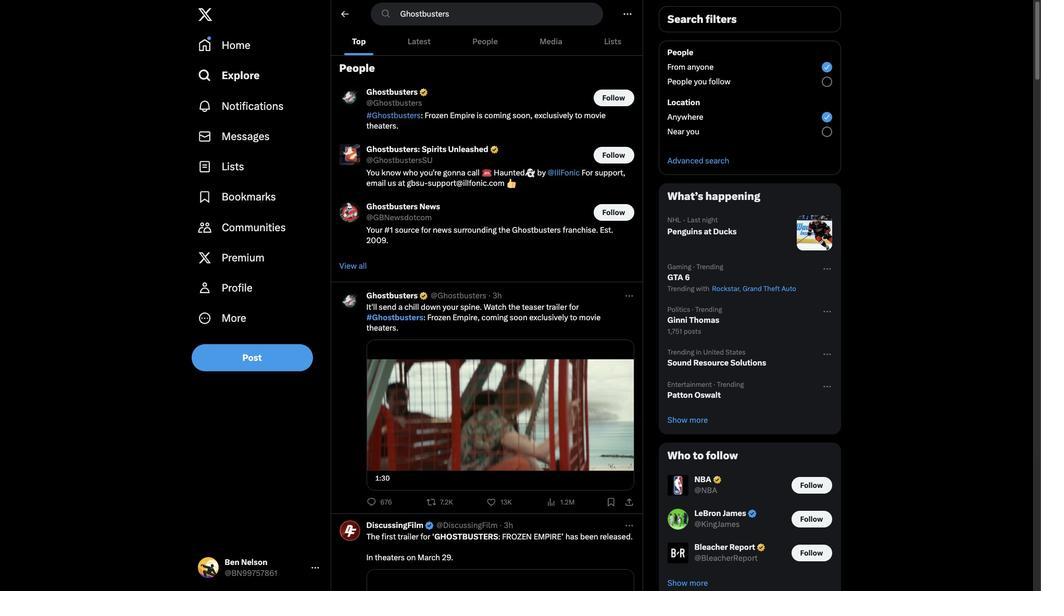 Task type: vqa. For each thing, say whether or not it's contained in the screenshot.
: FROZEN EMPIRE' has been released. In theaters on March 29.
yes



Task type: describe. For each thing, give the bounding box(es) containing it.
676 replies, 7284 reposts, 13615 likes, 600 bookmarks, 1285957 views group
[[366, 497, 634, 507]]

more button
[[191, 303, 326, 334]]

trending for oswalt
[[717, 381, 744, 389]]

@nba
[[695, 486, 717, 495]]

empire
[[450, 111, 475, 120]]

theaters. inside : frozen empire is coming soon, exclusively to movie theaters.
[[366, 121, 399, 131]]

follow for @kingjames
[[800, 515, 823, 523]]

ghostbusters: spirits unleashed
[[366, 145, 488, 154]]

trending inside trending in united states sound resource solutions
[[668, 348, 695, 356]]

who to follow
[[668, 450, 738, 462]]

who to follow section
[[659, 443, 840, 591]]

676
[[380, 499, 392, 506]]

lists link for media link
[[583, 28, 643, 55]]

trending for thomas
[[695, 306, 722, 314]]

view all
[[339, 261, 367, 271]]

support@illfonic.com
[[428, 179, 505, 188]]

spine.
[[460, 303, 482, 312]]

@kingjames
[[695, 520, 740, 529]]

people inside tab list
[[473, 37, 498, 46]]

@gbnewsdotcom link
[[366, 213, 432, 223]]

@kingjames link
[[695, 519, 740, 530]]

follow button for @ghostbusters
[[594, 89, 634, 106]]

primary navigation
[[191, 30, 326, 334]]

ghostbusters: spirits unleashed link
[[366, 144, 499, 155]]

follow button for @nba
[[792, 477, 832, 494]]

1.2m
[[560, 499, 575, 506]]

frozen for empire,
[[427, 313, 451, 322]]

home timeline element
[[331, 0, 643, 591]]

released.
[[600, 532, 633, 542]]

2 #ghostbusters link from the top
[[366, 313, 424, 322]]

trending down gta
[[668, 285, 695, 293]]

by
[[537, 168, 546, 178]]

unleashed
[[448, 145, 488, 154]]

source
[[395, 226, 419, 235]]

people option group
[[668, 41, 836, 89]]

@ghostbusters for @ghostbusters · 3h
[[431, 291, 486, 301]]

communities
[[222, 221, 286, 234]]

a
[[398, 303, 403, 312]]

gbsu-
[[407, 179, 428, 188]]

people down top "link"
[[339, 62, 375, 74]]

more
[[222, 312, 246, 325]]

verified account image for @nba
[[713, 475, 722, 485]]

verified account image for @bleacherreport
[[756, 543, 766, 553]]

entertainment · trending patton oswalt
[[668, 381, 744, 400]]

@discussingfilm · 3h
[[436, 521, 513, 530]]

gta
[[668, 273, 683, 282]]

explore link
[[191, 61, 326, 91]]

premium link
[[191, 243, 326, 273]]

follow for @gbnewsdotcom
[[602, 208, 625, 216]]

13k
[[500, 499, 512, 506]]

theft
[[764, 285, 780, 293]]

advanced search
[[668, 156, 729, 166]]

@illfonic
[[548, 168, 580, 178]]

lebron
[[695, 509, 721, 518]]

people down from
[[668, 77, 692, 86]]

3h for @discussingfilm · 3h
[[504, 521, 513, 530]]

penguins
[[668, 227, 702, 236]]

resource
[[694, 358, 729, 368]]

6
[[685, 273, 690, 282]]

3h link for @ghostbusters · 3h
[[493, 291, 502, 301]]

ben nelson @bn99757861
[[225, 558, 278, 578]]

people up from
[[668, 48, 694, 57]]

people link
[[452, 28, 519, 55]]

entertainment
[[668, 381, 712, 389]]

rockstar link
[[711, 285, 739, 293]]

media link
[[519, 28, 583, 55]]

post
[[242, 352, 262, 363]]

trending in united states sound resource solutions
[[668, 348, 766, 368]]

ghostbusters inside your #1 source for news surrounding the ghostbusters franchise. est. 2009.
[[512, 226, 561, 235]]

who
[[403, 168, 418, 178]]

bookmarks
[[222, 191, 276, 203]]

ghostbusters
[[434, 532, 498, 542]]

grand theft auto link
[[743, 285, 796, 293]]

0 horizontal spatial trailer
[[398, 532, 419, 542]]

1 #ghostbusters link from the top
[[366, 111, 421, 120]]

@ghostbusterssu
[[366, 156, 433, 165]]

show for 1st show more 'link' from the top of the page
[[668, 416, 688, 425]]

follow button for @ghostbusterssu
[[594, 147, 634, 163]]

1 show more link from the top
[[659, 407, 840, 434]]

for for ghostbusters
[[420, 532, 430, 542]]

bleacher report
[[695, 543, 755, 552]]

for
[[582, 168, 593, 178]]

👍 image
[[507, 179, 516, 188]]

1 vertical spatial @ghostbusters link
[[431, 291, 486, 301]]

empire'
[[534, 532, 564, 542]]

gonna
[[443, 168, 466, 178]]

by @illfonic
[[536, 168, 580, 178]]

for support, email us at gbsu-support@illfonic.com
[[366, 168, 625, 188]]

on
[[407, 553, 416, 563]]

frozen
[[502, 532, 532, 542]]

,
[[739, 285, 741, 293]]

email
[[366, 179, 386, 188]]

7.2k
[[440, 499, 453, 506]]

united
[[703, 348, 724, 356]]

follow button for @gbnewsdotcom
[[594, 204, 634, 221]]

trailer inside it'll send a chill down your spine. watch the teaser trailer for #ghostbusters
[[546, 303, 567, 312]]

it'll
[[366, 303, 377, 312]]

for inside it'll send a chill down your spine. watch the teaser trailer for #ghostbusters
[[569, 303, 579, 312]]

follow for people you follow
[[709, 77, 731, 86]]

1 ghostbusters link from the top
[[366, 87, 429, 98]]

from
[[668, 63, 686, 72]]

soon
[[510, 313, 528, 322]]

communities link
[[191, 212, 326, 243]]

· for entertainment
[[714, 381, 715, 389]]

show for 2nd show more 'link'
[[668, 579, 688, 588]]

call
[[467, 168, 480, 178]]

first
[[382, 532, 396, 542]]

patton
[[668, 391, 693, 400]]

down
[[421, 303, 441, 312]]

theaters. inside : frozen empire, coming soon exclusively to movie theaters.
[[366, 323, 399, 333]]

👻 image
[[526, 168, 535, 178]]

lebron james
[[695, 509, 746, 518]]

the inside it'll send a chill down your spine. watch the teaser trailer for #ghostbusters
[[508, 303, 520, 312]]

follow for @nba
[[800, 481, 823, 489]]

nhl
[[668, 216, 681, 224]]

tab list containing top
[[331, 28, 643, 55]]

2 show more link from the top
[[659, 570, 840, 591]]

@bn99757861
[[225, 569, 278, 578]]

exclusively inside : frozen empire, coming soon exclusively to movie theaters.
[[529, 313, 568, 322]]

follow for @ghostbusterssu
[[602, 151, 625, 159]]

has
[[566, 532, 578, 542]]

advanced search link
[[659, 147, 840, 175]]

top
[[352, 37, 366, 46]]

: frozen empire is coming soon, exclusively to movie theaters.
[[366, 111, 606, 131]]

2 ghostbusters link from the top
[[366, 291, 429, 301]]

home link
[[191, 30, 326, 61]]

movie inside : frozen empire is coming soon, exclusively to movie theaters.
[[584, 111, 606, 120]]

lists inside primary navigation
[[222, 161, 244, 173]]

you're
[[420, 168, 441, 178]]

know
[[382, 168, 401, 178]]

: for empire
[[421, 111, 423, 120]]

near you
[[668, 127, 700, 136]]

anyone
[[687, 63, 714, 72]]

verified account image up 'down'
[[419, 291, 429, 301]]

: frozen empire' has been released. in theaters on march 29.
[[366, 532, 633, 563]]

chill
[[404, 303, 419, 312]]

2009.
[[366, 236, 388, 245]]

@ghostbusters for @ghostbusters
[[366, 98, 422, 108]]

march
[[418, 553, 440, 563]]



Task type: locate. For each thing, give the bounding box(es) containing it.
frozen down 'down'
[[427, 313, 451, 322]]

for inside your #1 source for news surrounding the ghostbusters franchise. est. 2009.
[[421, 226, 431, 235]]

post link
[[191, 344, 313, 371]]

1 more from the top
[[690, 416, 708, 425]]

Search query text field
[[394, 3, 602, 25]]

1 vertical spatial show more
[[668, 579, 708, 588]]

· right gaming
[[693, 263, 695, 271]]

0 horizontal spatial verified account image
[[489, 145, 499, 155]]

0 vertical spatial you
[[694, 77, 707, 86]]

1 vertical spatial to
[[570, 313, 577, 322]]

@gbnewsdotcom
[[366, 213, 432, 222]]

verified account image up the first trailer for ' ghostbusters
[[425, 521, 434, 530]]

1 horizontal spatial trailer
[[546, 303, 567, 312]]

3h link for @discussingfilm · 3h
[[504, 520, 513, 531]]

ben
[[225, 558, 239, 567]]

support,
[[595, 168, 625, 178]]

with
[[696, 285, 710, 293]]

1 vertical spatial at
[[704, 227, 712, 236]]

0 vertical spatial show more
[[668, 416, 708, 425]]

: for empire'
[[498, 532, 500, 542]]

verified account image for lebron james
[[747, 509, 757, 519]]

1 #ghostbusters from the top
[[366, 111, 421, 120]]

you for people
[[694, 77, 707, 86]]

'
[[432, 532, 434, 542]]

trending up thomas
[[695, 306, 722, 314]]

· up oswalt
[[714, 381, 715, 389]]

· inside gaming · trending gta 6 trending with rockstar , grand theft auto
[[693, 263, 695, 271]]

0 vertical spatial verified account image
[[489, 145, 499, 155]]

follow for @bleacherreport
[[800, 549, 823, 557]]

verified account image inside bleacher report link
[[756, 543, 766, 553]]

more for 2nd show more 'link'
[[690, 579, 708, 588]]

0 vertical spatial theaters.
[[366, 121, 399, 131]]

· for @discussingfilm
[[500, 521, 502, 530]]

@illfonic link
[[548, 168, 580, 178]]

coming inside : frozen empire, coming soon exclusively to movie theaters.
[[482, 313, 508, 322]]

0 vertical spatial #ghostbusters
[[366, 111, 421, 120]]

oswalt
[[695, 391, 721, 400]]

1 horizontal spatial :
[[424, 313, 426, 322]]

rockstar
[[712, 285, 739, 293]]

been
[[580, 532, 598, 542]]

1 horizontal spatial verified account image
[[747, 509, 757, 519]]

: inside : frozen empire is coming soon, exclusively to movie theaters.
[[421, 111, 423, 120]]

home
[[222, 39, 250, 52]]

1 vertical spatial movie
[[579, 313, 601, 322]]

top link
[[331, 28, 387, 55]]

2 vertical spatial for
[[420, 532, 430, 542]]

1 horizontal spatial @ghostbusters
[[431, 291, 486, 301]]

1 vertical spatial follow
[[706, 450, 738, 462]]

0 vertical spatial show more link
[[659, 407, 840, 434]]

· for politics
[[692, 306, 694, 314]]

1 horizontal spatial lists link
[[583, 28, 643, 55]]

you inside location option group
[[686, 127, 700, 136]]

location
[[668, 98, 700, 107]]

0 vertical spatial 3h
[[493, 291, 502, 301]]

at inside the 'for support, email us at gbsu-support@illfonic.com'
[[398, 179, 405, 188]]

the
[[366, 532, 380, 542]]

1 horizontal spatial @ghostbusters link
[[431, 291, 486, 301]]

verified account image for @ghostbusters
[[419, 88, 429, 97]]

to inside section
[[693, 450, 704, 462]]

your
[[443, 303, 459, 312]]

ginni
[[668, 316, 688, 325]]

· inside the entertainment · trending patton oswalt
[[714, 381, 715, 389]]

3h up frozen
[[504, 521, 513, 530]]

theaters
[[375, 553, 405, 563]]

you down anywhere
[[686, 127, 700, 136]]

3h link up watch
[[493, 291, 502, 301]]

0 horizontal spatial 3h
[[493, 291, 502, 301]]

@ghostbusters link up your
[[431, 291, 486, 301]]

: frozen empire, coming soon exclusively to movie theaters.
[[366, 313, 603, 333]]

bleacher
[[695, 543, 728, 552]]

follow button
[[594, 89, 634, 106], [594, 147, 634, 163], [594, 204, 634, 221], [792, 477, 832, 494], [792, 511, 832, 527], [792, 545, 832, 561]]

2 show more from the top
[[668, 579, 708, 588]]

1 vertical spatial show more link
[[659, 570, 840, 591]]

0 vertical spatial the
[[499, 226, 510, 235]]

0 vertical spatial @ghostbusters link
[[366, 98, 422, 108]]

tab list
[[331, 28, 643, 55]]

more down oswalt
[[690, 416, 708, 425]]

0 horizontal spatial at
[[398, 179, 405, 188]]

happening
[[706, 190, 760, 203]]

0 vertical spatial for
[[421, 226, 431, 235]]

1 vertical spatial you
[[686, 127, 700, 136]]

· for nhl
[[683, 216, 685, 225]]

: inside ': frozen empire' has been released. in theaters on march 29.'
[[498, 532, 500, 542]]

at right us
[[398, 179, 405, 188]]

0 horizontal spatial @ghostbusters
[[366, 98, 422, 108]]

what's
[[668, 190, 703, 203]]

frozen inside : frozen empire is coming soon, exclusively to movie theaters.
[[425, 111, 448, 120]]

latest
[[408, 37, 431, 46]]

to inside : frozen empire is coming soon, exclusively to movie theaters.
[[575, 111, 582, 120]]

1 vertical spatial coming
[[482, 313, 508, 322]]

follow for @ghostbusters
[[602, 94, 625, 102]]

ghostbusters news link
[[366, 202, 440, 213]]

· for @ghostbusters
[[489, 291, 491, 301]]

0 vertical spatial exclusively
[[534, 111, 573, 120]]

to inside : frozen empire, coming soon exclusively to movie theaters.
[[570, 313, 577, 322]]

2 theaters. from the top
[[366, 323, 399, 333]]

1 vertical spatial #ghostbusters link
[[366, 313, 424, 322]]

undefined unread items image
[[207, 36, 211, 40]]

: for empire,
[[424, 313, 426, 322]]

surrounding
[[454, 226, 497, 235]]

2 horizontal spatial :
[[498, 532, 500, 542]]

1 vertical spatial more
[[690, 579, 708, 588]]

news
[[433, 226, 452, 235]]

coming down watch
[[482, 313, 508, 322]]

1 vertical spatial lists link
[[191, 152, 326, 182]]

ghostbusters inside ghostbusters news @gbnewsdotcom
[[366, 202, 418, 211]]

verified account image up ☎️ icon
[[489, 145, 499, 155]]

@ghostbusters link up "ghostbusters:"
[[366, 98, 422, 108]]

0 vertical spatial lists
[[604, 37, 622, 46]]

1 vertical spatial theaters.
[[366, 323, 399, 333]]

1 vertical spatial :
[[424, 313, 426, 322]]

· right the politics
[[692, 306, 694, 314]]

empire,
[[453, 313, 480, 322]]

for left "'"
[[420, 532, 430, 542]]

0 vertical spatial trailer
[[546, 303, 567, 312]]

1 horizontal spatial at
[[704, 227, 712, 236]]

verified account image for ghostbusters: spirits unleashed
[[489, 145, 499, 155]]

3h for @ghostbusters · 3h
[[493, 291, 502, 301]]

3h up watch
[[493, 291, 502, 301]]

follow up nba link
[[706, 450, 738, 462]]

1 vertical spatial 3h link
[[504, 520, 513, 531]]

1 show from the top
[[668, 416, 688, 425]]

sound
[[668, 358, 692, 368]]

: left frozen
[[498, 532, 500, 542]]

the up soon on the bottom of page
[[508, 303, 520, 312]]

0 horizontal spatial lists
[[222, 161, 244, 173]]

1 theaters. from the top
[[366, 121, 399, 131]]

676 button
[[366, 497, 396, 507]]

trending inside the entertainment · trending patton oswalt
[[717, 381, 744, 389]]

trending for 6
[[696, 263, 723, 271]]

notifications
[[222, 100, 284, 112]]

1 horizontal spatial 3h
[[504, 521, 513, 530]]

trending up with
[[696, 263, 723, 271]]

2 show from the top
[[668, 579, 688, 588]]

show inside 'who to follow' section
[[668, 579, 688, 588]]

what's happening
[[668, 190, 760, 203]]

@ghostbusters up your
[[431, 291, 486, 301]]

1 vertical spatial lists
[[222, 161, 244, 173]]

lists link
[[583, 28, 643, 55], [191, 152, 326, 182]]

follow button for @bleacherreport
[[792, 545, 832, 561]]

follow down anyone
[[709, 77, 731, 86]]

0 vertical spatial frozen
[[425, 111, 448, 120]]

trending up sound on the right bottom of page
[[668, 348, 695, 356]]

0 vertical spatial @ghostbusters
[[366, 98, 422, 108]]

1 show more from the top
[[668, 416, 708, 425]]

all
[[359, 261, 367, 271]]

0 vertical spatial 3h link
[[493, 291, 502, 301]]

Search search field
[[371, 2, 603, 25]]

☎️ image
[[482, 168, 492, 178]]

the inside your #1 source for news surrounding the ghostbusters franchise. est. 2009.
[[499, 226, 510, 235]]

show more inside 'who to follow' section
[[668, 579, 708, 588]]

est.
[[600, 226, 613, 235]]

1 horizontal spatial 3h link
[[504, 520, 513, 531]]

frozen inside : frozen empire, coming soon exclusively to movie theaters.
[[427, 313, 451, 322]]

@ghostbusters
[[366, 98, 422, 108], [431, 291, 486, 301]]

trending inside politics · trending ginni thomas 1,751 posts
[[695, 306, 722, 314]]

your
[[366, 226, 383, 235]]

1 vertical spatial frozen
[[427, 313, 451, 322]]

#ghostbusters up "ghostbusters:"
[[366, 111, 421, 120]]

trending up oswalt
[[717, 381, 744, 389]]

0 horizontal spatial 3h link
[[493, 291, 502, 301]]

· inside nhl · last night penguins at ducks
[[683, 216, 685, 225]]

at down night
[[704, 227, 712, 236]]

: up ghostbusters: spirits unleashed
[[421, 111, 423, 120]]

0 vertical spatial at
[[398, 179, 405, 188]]

coming inside : frozen empire is coming soon, exclusively to movie theaters.
[[484, 111, 511, 120]]

verified account image inside the lebron james link
[[747, 509, 757, 519]]

it'll send a chill down your spine. watch the teaser trailer for #ghostbusters
[[366, 303, 581, 322]]

show more down patton
[[668, 416, 708, 425]]

ghostbusters news @gbnewsdotcom
[[366, 202, 440, 222]]

0 horizontal spatial lists link
[[191, 152, 326, 182]]

nba link
[[695, 475, 722, 486]]

0 vertical spatial lists link
[[583, 28, 643, 55]]

people you follow
[[668, 77, 731, 86]]

profile
[[222, 282, 253, 294]]

1 vertical spatial trailer
[[398, 532, 419, 542]]

show more link down @bleacherreport link
[[659, 570, 840, 591]]

search
[[668, 13, 704, 26]]

trailer down "discussingfilm" link
[[398, 532, 419, 542]]

3h link up frozen
[[504, 520, 513, 531]]

at inside nhl · last night penguins at ducks
[[704, 227, 712, 236]]

the first trailer for ' ghostbusters
[[366, 532, 498, 542]]

#ghostbusters down the a
[[366, 313, 424, 322]]

2 #ghostbusters from the top
[[366, 313, 424, 322]]

news
[[420, 202, 440, 211]]

the right surrounding
[[499, 226, 510, 235]]

0 vertical spatial more
[[690, 416, 708, 425]]

trailer right teaser
[[546, 303, 567, 312]]

1,751
[[668, 328, 682, 335]]

movie inside : frozen empire, coming soon exclusively to movie theaters.
[[579, 313, 601, 322]]

0 vertical spatial to
[[575, 111, 582, 120]]

2 more from the top
[[690, 579, 708, 588]]

@nba link
[[695, 486, 717, 496]]

exclusively down teaser
[[529, 313, 568, 322]]

#ghostbusters link down the a
[[366, 313, 424, 322]]

view all link
[[331, 253, 643, 280]]

verified account image right james
[[747, 509, 757, 519]]

lebron james link
[[695, 508, 757, 519]]

to
[[575, 111, 582, 120], [570, 313, 577, 322], [693, 450, 704, 462]]

watch
[[484, 303, 507, 312]]

politics
[[668, 306, 690, 314]]

for for surrounding
[[421, 226, 431, 235]]

verified account image inside "discussingfilm" link
[[425, 521, 434, 530]]

1 vertical spatial 3h
[[504, 521, 513, 530]]

for right teaser
[[569, 303, 579, 312]]

follow inside 'who to follow' section
[[706, 450, 738, 462]]

0 vertical spatial follow
[[709, 77, 731, 86]]

0 horizontal spatial @ghostbusters link
[[366, 98, 422, 108]]

: inside : frozen empire, coming soon exclusively to movie theaters.
[[424, 313, 426, 322]]

0 vertical spatial coming
[[484, 111, 511, 120]]

1 vertical spatial for
[[569, 303, 579, 312]]

1 vertical spatial ghostbusters link
[[366, 291, 429, 301]]

you for near
[[686, 127, 700, 136]]

2 vertical spatial :
[[498, 532, 500, 542]]

verified account image
[[419, 88, 429, 97], [419, 291, 429, 301], [713, 475, 722, 485], [425, 521, 434, 530], [756, 543, 766, 553]]

more for 1st show more 'link' from the top of the page
[[690, 416, 708, 425]]

exclusively inside : frozen empire is coming soon, exclusively to movie theaters.
[[534, 111, 573, 120]]

frozen left empire
[[425, 111, 448, 120]]

coming right is
[[484, 111, 511, 120]]

ghostbusters:
[[366, 145, 420, 154]]

2 vertical spatial to
[[693, 450, 704, 462]]

lists inside tab list
[[604, 37, 622, 46]]

follow for who to follow
[[706, 450, 738, 462]]

: down 'down'
[[424, 313, 426, 322]]

1 vertical spatial @ghostbusters
[[431, 291, 486, 301]]

you down anyone
[[694, 77, 707, 86]]

follow button for @kingjames
[[792, 511, 832, 527]]

solutions
[[731, 358, 766, 368]]

@ghostbusters up "ghostbusters:"
[[366, 98, 422, 108]]

media
[[540, 37, 562, 46]]

verified account image right report
[[756, 543, 766, 553]]

0 vertical spatial ghostbusters link
[[366, 87, 429, 98]]

· left last at the right of page
[[683, 216, 685, 225]]

for left news
[[421, 226, 431, 235]]

1 vertical spatial the
[[508, 303, 520, 312]]

last
[[687, 216, 701, 224]]

more inside 'who to follow' section
[[690, 579, 708, 588]]

0 vertical spatial #ghostbusters link
[[366, 111, 421, 120]]

#ghostbusters link
[[366, 111, 421, 120], [366, 313, 424, 322]]

show more down bleacher
[[668, 579, 708, 588]]

exclusively right the soon,
[[534, 111, 573, 120]]

· up ': frozen empire' has been released. in theaters on march 29.'
[[500, 521, 502, 530]]

0 vertical spatial movie
[[584, 111, 606, 120]]

theaters. up "ghostbusters:"
[[366, 121, 399, 131]]

verified account image right nba
[[713, 475, 722, 485]]

0 horizontal spatial :
[[421, 111, 423, 120]]

#ghostbusters inside it'll send a chill down your spine. watch the teaser trailer for #ghostbusters
[[366, 313, 424, 322]]

1 vertical spatial exclusively
[[529, 313, 568, 322]]

0 vertical spatial show
[[668, 416, 688, 425]]

from anyone
[[668, 63, 714, 72]]

show more link down oswalt
[[659, 407, 840, 434]]

theaters. down send
[[366, 323, 399, 333]]

location option group
[[668, 91, 836, 139]]

you inside people "option group"
[[694, 77, 707, 86]]

follow inside people "option group"
[[709, 77, 731, 86]]

1 vertical spatial #ghostbusters
[[366, 313, 424, 322]]

night
[[702, 216, 718, 224]]

#ghostbusters
[[366, 111, 421, 120], [366, 313, 424, 322]]

· inside politics · trending ginni thomas 1,751 posts
[[692, 306, 694, 314]]

@ghostbusters link
[[366, 98, 422, 108], [431, 291, 486, 301]]

· up watch
[[489, 291, 491, 301]]

states
[[726, 348, 746, 356]]

verified account image down latest link
[[419, 88, 429, 97]]

1 vertical spatial verified account image
[[747, 509, 757, 519]]

1 horizontal spatial lists
[[604, 37, 622, 46]]

more down @bleacherreport link
[[690, 579, 708, 588]]

· for gaming
[[693, 263, 695, 271]]

ducks
[[713, 227, 737, 236]]

at
[[398, 179, 405, 188], [704, 227, 712, 236]]

franchise.
[[563, 226, 598, 235]]

verified account image inside ghostbusters: spirits unleashed link
[[489, 145, 499, 155]]

lists link for "messages" link
[[191, 152, 326, 182]]

haunted
[[492, 168, 525, 178]]

#ghostbusters link up "ghostbusters:"
[[366, 111, 421, 120]]

people down search search box
[[473, 37, 498, 46]]

verified account image inside nba link
[[713, 475, 722, 485]]

frozen for empire
[[425, 111, 448, 120]]

1 vertical spatial show
[[668, 579, 688, 588]]

verified account image
[[489, 145, 499, 155], [747, 509, 757, 519]]

0 vertical spatial :
[[421, 111, 423, 120]]

advanced
[[668, 156, 704, 166]]



